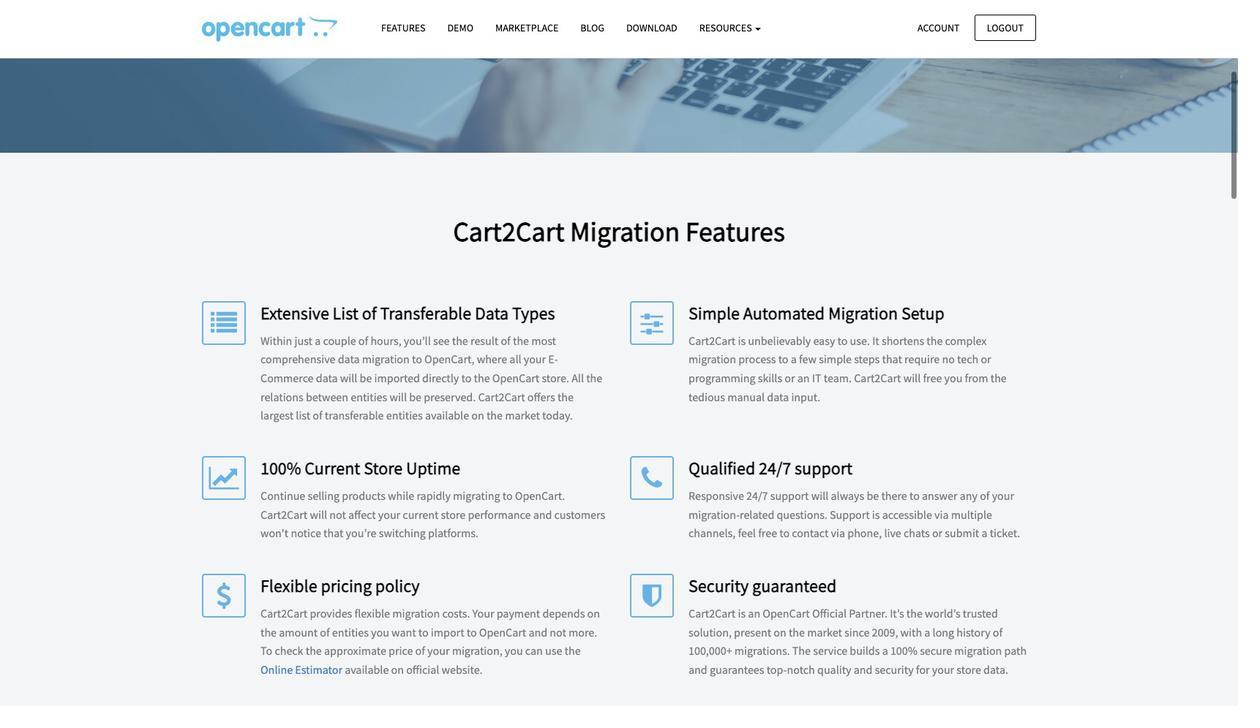 Task type: describe. For each thing, give the bounding box(es) containing it.
trusted
[[963, 607, 998, 621]]

opencart inside within just a couple of hours, you'll see the result of the most comprehensive data migration to opencart, where all your e- commerce data will be imported directly to the opencart store. all the relations between entities will be preserved. cart2cart offers the largest list of transferable entities available on the market today.
[[492, 371, 540, 386]]

store inside cart2cart is an opencart official partner. it's the world's trusted solution, present on the market since 2009, with a long history of 100,000+ migrations. the service builds a 100% secure migration path and guarantees top-notch quality and security for your store data.
[[957, 663, 981, 678]]

responsive
[[689, 489, 744, 504]]

answer
[[922, 489, 958, 504]]

import
[[431, 626, 464, 640]]

your inside responsive 24/7 support will always be there to answer any of your migration-related questions. support is accessible via multiple channels, feel free to contact via phone, live chats or submit a ticket.
[[992, 489, 1014, 504]]

security
[[875, 663, 914, 678]]

migrating
[[453, 489, 500, 504]]

features link
[[370, 15, 437, 41]]

within
[[261, 334, 292, 348]]

official
[[406, 663, 439, 678]]

builds
[[850, 644, 880, 659]]

affect
[[348, 508, 376, 522]]

resources link
[[688, 15, 772, 41]]

setup
[[902, 302, 945, 325]]

no
[[942, 352, 955, 367]]

0 vertical spatial be
[[360, 371, 372, 386]]

your inside 'cart2cart provides flexible migration costs. your payment depends on the amount of entities you want to import to opencart and not more. to check the approximate price of your migration, you can use the online estimator available on official website.'
[[427, 644, 450, 659]]

store inside 'continue selling products while rapidly migrating to opencart. cart2cart will not affect your current store performance and customers won't notice that you're switching platforms.'
[[441, 508, 466, 522]]

history
[[957, 626, 991, 640]]

won't
[[261, 526, 289, 541]]

easy
[[813, 334, 835, 348]]

security
[[689, 576, 749, 598]]

policy
[[375, 576, 420, 598]]

website.
[[442, 663, 483, 678]]

to down unbelievably
[[778, 352, 789, 367]]

0 vertical spatial entities
[[351, 390, 387, 404]]

and down 100,000+
[[689, 663, 708, 678]]

migration inside cart2cart is an opencart official partner. it's the world's trusted solution, present on the market since 2009, with a long history of 100,000+ migrations. the service builds a 100% secure migration path and guarantees top-notch quality and security for your store data.
[[955, 644, 1002, 659]]

that inside 'continue selling products while rapidly migrating to opencart. cart2cart will not affect your current store performance and customers won't notice that you're switching platforms.'
[[324, 526, 344, 541]]

opencart inside cart2cart is an opencart official partner. it's the world's trusted solution, present on the market since 2009, with a long history of 100,000+ migrations. the service builds a 100% secure migration path and guarantees top-notch quality and security for your store data.
[[763, 607, 810, 621]]

world's
[[925, 607, 961, 621]]

0 vertical spatial or
[[981, 352, 991, 367]]

0 horizontal spatial features
[[381, 21, 426, 34]]

available inside within just a couple of hours, you'll see the result of the most comprehensive data migration to opencart, where all your e- commerce data will be imported directly to the opencart store. all the relations between entities will be preserved. cart2cart offers the largest list of transferable entities available on the market today.
[[425, 409, 469, 423]]

official
[[812, 607, 847, 621]]

within just a couple of hours, you'll see the result of the most comprehensive data migration to opencart, where all your e- commerce data will be imported directly to the opencart store. all the relations between entities will be preserved. cart2cart offers the largest list of transferable entities available on the market today.
[[261, 334, 603, 423]]

your
[[472, 607, 494, 621]]

notch
[[787, 663, 815, 678]]

100,000+
[[689, 644, 732, 659]]

0 vertical spatial via
[[935, 508, 949, 522]]

100% current store uptime
[[261, 458, 461, 480]]

require
[[905, 352, 940, 367]]

on up more.
[[587, 607, 600, 621]]

approximate
[[324, 644, 386, 659]]

extensive list of transferable data types
[[261, 302, 555, 325]]

online
[[261, 663, 293, 678]]

an inside cart2cart is unbelievably easy to use. it shortens the complex migration process to a few simple steps that require no tech or programming skills or an it team. cart2cart will free you from the tedious manual data input.
[[798, 371, 810, 386]]

to left use. at top right
[[838, 334, 848, 348]]

opencart,
[[425, 352, 475, 367]]

responsive 24/7 support will always be there to answer any of your migration-related questions. support is accessible via multiple channels, feel free to contact via phone, live chats or submit a ticket.
[[689, 489, 1020, 541]]

support
[[830, 508, 870, 522]]

it
[[872, 334, 880, 348]]

not inside 'cart2cart provides flexible migration costs. your payment depends on the amount of entities you want to import to opencart and not more. to check the approximate price of your migration, you can use the online estimator available on official website.'
[[550, 626, 566, 640]]

result
[[471, 334, 499, 348]]

path
[[1005, 644, 1027, 659]]

contact
[[792, 526, 829, 541]]

flexible pricing policy
[[261, 576, 420, 598]]

can
[[525, 644, 543, 659]]

cart2cart migration features
[[453, 214, 785, 249]]

account
[[918, 21, 960, 34]]

service
[[813, 644, 848, 659]]

1 vertical spatial data
[[316, 371, 338, 386]]

with
[[901, 626, 922, 640]]

is for automated
[[738, 334, 746, 348]]

entities inside 'cart2cart provides flexible migration costs. your payment depends on the amount of entities you want to import to opencart and not more. to check the approximate price of your migration, you can use the online estimator available on official website.'
[[332, 626, 369, 640]]

cart2cart inside 'cart2cart provides flexible migration costs. your payment depends on the amount of entities you want to import to opencart and not more. to check the approximate price of your migration, you can use the online estimator available on official website.'
[[261, 607, 308, 621]]

store
[[364, 458, 403, 480]]

always
[[831, 489, 865, 504]]

blog link
[[570, 15, 615, 41]]

offers
[[528, 390, 555, 404]]

2009,
[[872, 626, 898, 640]]

on inside within just a couple of hours, you'll see the result of the most comprehensive data migration to opencart, where all your e- commerce data will be imported directly to the opencart store. all the relations between entities will be preserved. cart2cart offers the largest list of transferable entities available on the market today.
[[472, 409, 484, 423]]

want
[[392, 626, 416, 640]]

a right the with
[[925, 626, 930, 640]]

complex
[[945, 334, 987, 348]]

process
[[739, 352, 776, 367]]

100% inside cart2cart is an opencart official partner. it's the world's trusted solution, present on the market since 2009, with a long history of 100,000+ migrations. the service builds a 100% secure migration path and guarantees top-notch quality and security for your store data.
[[891, 644, 918, 659]]

switching
[[379, 526, 426, 541]]

support for responsive
[[770, 489, 809, 504]]

extensive
[[261, 302, 329, 325]]

couple
[[323, 334, 356, 348]]

shortens
[[882, 334, 924, 348]]

will inside responsive 24/7 support will always be there to answer any of your migration-related questions. support is accessible via multiple channels, feel free to contact via phone, live chats or submit a ticket.
[[811, 489, 829, 504]]

types
[[512, 302, 555, 325]]

migration inside within just a couple of hours, you'll see the result of the most comprehensive data migration to opencart, where all your e- commerce data will be imported directly to the opencart store. all the relations between entities will be preserved. cart2cart offers the largest list of transferable entities available on the market today.
[[362, 352, 410, 367]]

you're
[[346, 526, 377, 541]]

commerce
[[261, 371, 314, 386]]

store.
[[542, 371, 569, 386]]

more.
[[569, 626, 597, 640]]

partner.
[[849, 607, 888, 621]]

migration,
[[452, 644, 503, 659]]

your inside cart2cart is an opencart official partner. it's the world's trusted solution, present on the market since 2009, with a long history of 100,000+ migrations. the service builds a 100% secure migration path and guarantees top-notch quality and security for your store data.
[[932, 663, 954, 678]]

performance
[[468, 508, 531, 522]]

0 vertical spatial migration
[[570, 214, 680, 249]]

logout
[[987, 21, 1024, 34]]

and down builds
[[854, 663, 873, 678]]

migration inside cart2cart is unbelievably easy to use. it shortens the complex migration process to a few simple steps that require no tech or programming skills or an it team. cart2cart will free you from the tedious manual data input.
[[689, 352, 736, 367]]

migration inside 'cart2cart provides flexible migration costs. your payment depends on the amount of entities you want to import to opencart and not more. to check the approximate price of your migration, you can use the online estimator available on official website.'
[[392, 607, 440, 621]]

check
[[275, 644, 303, 659]]

flexible
[[355, 607, 390, 621]]

of inside responsive 24/7 support will always be there to answer any of your migration-related questions. support is accessible via multiple channels, feel free to contact via phone, live chats or submit a ticket.
[[980, 489, 990, 504]]

resources
[[699, 21, 754, 34]]

blog
[[581, 21, 604, 34]]

quality
[[818, 663, 852, 678]]

rapidly
[[417, 489, 451, 504]]

few
[[799, 352, 817, 367]]

input.
[[791, 390, 821, 404]]

market inside within just a couple of hours, you'll see the result of the most comprehensive data migration to opencart, where all your e- commerce data will be imported directly to the opencart store. all the relations between entities will be preserved. cart2cart offers the largest list of transferable entities available on the market today.
[[505, 409, 540, 423]]

a inside responsive 24/7 support will always be there to answer any of your migration-related questions. support is accessible via multiple channels, feel free to contact via phone, live chats or submit a ticket.
[[982, 526, 988, 541]]

platforms.
[[428, 526, 479, 541]]

24/7 for responsive
[[747, 489, 768, 504]]

data inside cart2cart is unbelievably easy to use. it shortens the complex migration process to a few simple steps that require no tech or programming skills or an it team. cart2cart will free you from the tedious manual data input.
[[767, 390, 789, 404]]

directly
[[422, 371, 459, 386]]

depends
[[543, 607, 585, 621]]

for
[[916, 663, 930, 678]]



Task type: locate. For each thing, give the bounding box(es) containing it.
free down require
[[923, 371, 942, 386]]

an inside cart2cart is an opencart official partner. it's the world's trusted solution, present on the market since 2009, with a long history of 100,000+ migrations. the service builds a 100% secure migration path and guarantees top-notch quality and security for your store data.
[[748, 607, 761, 621]]

is up "process"
[[738, 334, 746, 348]]

2 horizontal spatial or
[[981, 352, 991, 367]]

1 horizontal spatial migration
[[828, 302, 898, 325]]

available down the approximate
[[345, 663, 389, 678]]

not down selling
[[330, 508, 346, 522]]

2 horizontal spatial you
[[945, 371, 963, 386]]

1 vertical spatial you
[[371, 626, 389, 640]]

1 horizontal spatial store
[[957, 663, 981, 678]]

0 vertical spatial you
[[945, 371, 963, 386]]

0 vertical spatial that
[[882, 352, 902, 367]]

or right tech
[[981, 352, 991, 367]]

your inside within just a couple of hours, you'll see the result of the most comprehensive data migration to opencart, where all your e- commerce data will be imported directly to the opencart store. all the relations between entities will be preserved. cart2cart offers the largest list of transferable entities available on the market today.
[[524, 352, 546, 367]]

be inside responsive 24/7 support will always be there to answer any of your migration-related questions. support is accessible via multiple channels, feel free to contact via phone, live chats or submit a ticket.
[[867, 489, 879, 504]]

cart2cart is an opencart official partner. it's the world's trusted solution, present on the market since 2009, with a long history of 100,000+ migrations. the service builds a 100% secure migration path and guarantees top-notch quality and security for your store data.
[[689, 607, 1027, 678]]

1 vertical spatial entities
[[386, 409, 423, 423]]

support
[[795, 458, 853, 480], [770, 489, 809, 504]]

0 vertical spatial not
[[330, 508, 346, 522]]

1 horizontal spatial 100%
[[891, 644, 918, 659]]

0 horizontal spatial be
[[360, 371, 372, 386]]

your down secure
[[932, 663, 954, 678]]

opencart down payment
[[479, 626, 526, 640]]

support up questions.
[[770, 489, 809, 504]]

available inside 'cart2cart provides flexible migration costs. your payment depends on the amount of entities you want to import to opencart and not more. to check the approximate price of your migration, you can use the online estimator available on official website.'
[[345, 663, 389, 678]]

1 vertical spatial support
[[770, 489, 809, 504]]

cart2cart inside cart2cart is an opencart official partner. it's the world's trusted solution, present on the market since 2009, with a long history of 100,000+ migrations. the service builds a 100% secure migration path and guarantees top-notch quality and security for your store data.
[[689, 607, 736, 621]]

be
[[360, 371, 372, 386], [409, 390, 422, 404], [867, 489, 879, 504]]

largest
[[261, 409, 294, 423]]

there
[[881, 489, 907, 504]]

cart2cart inside 'continue selling products while rapidly migrating to opencart. cart2cart will not affect your current store performance and customers won't notice that you're switching platforms.'
[[261, 508, 308, 522]]

live
[[884, 526, 902, 541]]

migration-
[[689, 508, 740, 522]]

0 vertical spatial 24/7
[[759, 458, 791, 480]]

1 horizontal spatial market
[[807, 626, 842, 640]]

unbelievably
[[748, 334, 811, 348]]

free inside cart2cart is unbelievably easy to use. it shortens the complex migration process to a few simple steps that require no tech or programming skills or an it team. cart2cart will free you from the tedious manual data input.
[[923, 371, 942, 386]]

pricing
[[321, 576, 372, 598]]

since
[[845, 626, 870, 640]]

your down import
[[427, 644, 450, 659]]

or inside responsive 24/7 support will always be there to answer any of your migration-related questions. support is accessible via multiple channels, feel free to contact via phone, live chats or submit a ticket.
[[932, 526, 943, 541]]

available down preserved.
[[425, 409, 469, 423]]

account link
[[905, 14, 972, 41]]

1 horizontal spatial features
[[686, 214, 785, 249]]

marketplace
[[495, 21, 559, 34]]

1 vertical spatial opencart
[[763, 607, 810, 621]]

to inside 'continue selling products while rapidly migrating to opencart. cart2cart will not affect your current store performance and customers won't notice that you're switching platforms.'
[[503, 489, 513, 504]]

a right just
[[315, 334, 321, 348]]

market inside cart2cart is an opencart official partner. it's the world's trusted solution, present on the market since 2009, with a long history of 100,000+ migrations. the service builds a 100% secure migration path and guarantees top-notch quality and security for your store data.
[[807, 626, 842, 640]]

market down official
[[807, 626, 842, 640]]

support up always
[[795, 458, 853, 480]]

or right "skills"
[[785, 371, 795, 386]]

or
[[981, 352, 991, 367], [785, 371, 795, 386], [932, 526, 943, 541]]

a left ticket.
[[982, 526, 988, 541]]

estimator
[[295, 663, 342, 678]]

0 vertical spatial data
[[338, 352, 360, 367]]

on down preserved.
[[472, 409, 484, 423]]

1 vertical spatial or
[[785, 371, 795, 386]]

0 horizontal spatial not
[[330, 508, 346, 522]]

migration down hours,
[[362, 352, 410, 367]]

your inside 'continue selling products while rapidly migrating to opencart. cart2cart will not affect your current store performance and customers won't notice that you're switching platforms.'
[[378, 508, 400, 522]]

market
[[505, 409, 540, 423], [807, 626, 842, 640]]

2 vertical spatial be
[[867, 489, 879, 504]]

1 horizontal spatial or
[[932, 526, 943, 541]]

all
[[510, 352, 522, 367]]

1 vertical spatial is
[[872, 508, 880, 522]]

store
[[441, 508, 466, 522], [957, 663, 981, 678]]

to down questions.
[[780, 526, 790, 541]]

amount
[[279, 626, 318, 640]]

your left e-
[[524, 352, 546, 367]]

submit
[[945, 526, 979, 541]]

to right want
[[418, 626, 429, 640]]

1 vertical spatial features
[[686, 214, 785, 249]]

to up preserved.
[[461, 371, 472, 386]]

to up accessible
[[910, 489, 920, 504]]

not up the use
[[550, 626, 566, 640]]

opencart down guaranteed
[[763, 607, 810, 621]]

data up between
[[316, 371, 338, 386]]

demo link
[[437, 15, 484, 41]]

preserved.
[[424, 390, 476, 404]]

not inside 'continue selling products while rapidly migrating to opencart. cart2cart will not affect your current store performance and customers won't notice that you're switching platforms.'
[[330, 508, 346, 522]]

migration
[[362, 352, 410, 367], [689, 352, 736, 367], [392, 607, 440, 621], [955, 644, 1002, 659]]

0 horizontal spatial via
[[831, 526, 845, 541]]

0 horizontal spatial available
[[345, 663, 389, 678]]

marketplace link
[[484, 15, 570, 41]]

will down selling
[[310, 508, 327, 522]]

is inside cart2cart is unbelievably easy to use. it shortens the complex migration process to a few simple steps that require no tech or programming skills or an it team. cart2cart will free you from the tedious manual data input.
[[738, 334, 746, 348]]

2 vertical spatial data
[[767, 390, 789, 404]]

transferable
[[325, 409, 384, 423]]

1 horizontal spatial available
[[425, 409, 469, 423]]

from
[[965, 371, 988, 386]]

most
[[532, 334, 556, 348]]

0 vertical spatial is
[[738, 334, 746, 348]]

questions.
[[777, 508, 828, 522]]

1 vertical spatial be
[[409, 390, 422, 404]]

is inside responsive 24/7 support will always be there to answer any of your migration-related questions. support is accessible via multiple channels, feel free to contact via phone, live chats or submit a ticket.
[[872, 508, 880, 522]]

entities up the approximate
[[332, 626, 369, 640]]

24/7 inside responsive 24/7 support will always be there to answer any of your migration-related questions. support is accessible via multiple channels, feel free to contact via phone, live chats or submit a ticket.
[[747, 489, 768, 504]]

will down imported
[[390, 390, 407, 404]]

free right feel
[[758, 526, 777, 541]]

0 horizontal spatial migration
[[570, 214, 680, 249]]

1 vertical spatial migration
[[828, 302, 898, 325]]

you down no
[[945, 371, 963, 386]]

via down support
[[831, 526, 845, 541]]

entities down imported
[[386, 409, 423, 423]]

will inside cart2cart is unbelievably easy to use. it shortens the complex migration process to a few simple steps that require no tech or programming skills or an it team. cart2cart will free you from the tedious manual data input.
[[904, 371, 921, 386]]

while
[[388, 489, 414, 504]]

a down 2009,
[[882, 644, 888, 659]]

24/7 for qualified
[[759, 458, 791, 480]]

your down while
[[378, 508, 400, 522]]

price
[[389, 644, 413, 659]]

1 horizontal spatial be
[[409, 390, 422, 404]]

programming
[[689, 371, 756, 386]]

1 horizontal spatial you
[[505, 644, 523, 659]]

all
[[572, 371, 584, 386]]

2 vertical spatial or
[[932, 526, 943, 541]]

to down you'll
[[412, 352, 422, 367]]

1 horizontal spatial that
[[882, 352, 902, 367]]

is up present
[[738, 607, 746, 621]]

secure
[[920, 644, 952, 659]]

1 horizontal spatial an
[[798, 371, 810, 386]]

1 vertical spatial that
[[324, 526, 344, 541]]

use.
[[850, 334, 870, 348]]

migration up want
[[392, 607, 440, 621]]

1 vertical spatial via
[[831, 526, 845, 541]]

guarantees
[[710, 663, 764, 678]]

1 horizontal spatial via
[[935, 508, 949, 522]]

team.
[[824, 371, 852, 386]]

entities
[[351, 390, 387, 404], [386, 409, 423, 423], [332, 626, 369, 640]]

via
[[935, 508, 949, 522], [831, 526, 845, 541]]

you down flexible
[[371, 626, 389, 640]]

data
[[338, 352, 360, 367], [316, 371, 338, 386], [767, 390, 789, 404]]

to
[[261, 644, 272, 659]]

the
[[452, 334, 468, 348], [513, 334, 529, 348], [927, 334, 943, 348], [474, 371, 490, 386], [586, 371, 603, 386], [991, 371, 1007, 386], [558, 390, 574, 404], [487, 409, 503, 423], [907, 607, 923, 621], [261, 626, 277, 640], [789, 626, 805, 640], [306, 644, 322, 659], [565, 644, 581, 659]]

0 vertical spatial features
[[381, 21, 426, 34]]

manual
[[728, 390, 765, 404]]

data down "skills"
[[767, 390, 789, 404]]

support inside responsive 24/7 support will always be there to answer any of your migration-related questions. support is accessible via multiple channels, feel free to contact via phone, live chats or submit a ticket.
[[770, 489, 809, 504]]

you inside cart2cart is unbelievably easy to use. it shortens the complex migration process to a few simple steps that require no tech or programming skills or an it team. cart2cart will free you from the tedious manual data input.
[[945, 371, 963, 386]]

today.
[[542, 409, 573, 423]]

opencart down all
[[492, 371, 540, 386]]

skills
[[758, 371, 782, 386]]

0 horizontal spatial or
[[785, 371, 795, 386]]

support for qualified
[[795, 458, 853, 480]]

just
[[295, 334, 312, 348]]

a inside within just a couple of hours, you'll see the result of the most comprehensive data migration to opencart, where all your e- commerce data will be imported directly to the opencart store. all the relations between entities will be preserved. cart2cart offers the largest list of transferable entities available on the market today.
[[315, 334, 321, 348]]

a inside cart2cart is unbelievably easy to use. it shortens the complex migration process to a few simple steps that require no tech or programming skills or an it team. cart2cart will free you from the tedious manual data input.
[[791, 352, 797, 367]]

solution,
[[689, 626, 732, 640]]

24/7
[[759, 458, 791, 480], [747, 489, 768, 504]]

1 horizontal spatial not
[[550, 626, 566, 640]]

chats
[[904, 526, 930, 541]]

is up phone,
[[872, 508, 880, 522]]

0 horizontal spatial store
[[441, 508, 466, 522]]

0 horizontal spatial 100%
[[261, 458, 301, 480]]

data down couple
[[338, 352, 360, 367]]

2 vertical spatial is
[[738, 607, 746, 621]]

be left imported
[[360, 371, 372, 386]]

simple
[[819, 352, 852, 367]]

will down require
[[904, 371, 921, 386]]

2 vertical spatial you
[[505, 644, 523, 659]]

migration up programming
[[689, 352, 736, 367]]

and inside 'cart2cart provides flexible migration costs. your payment depends on the amount of entities you want to import to opencart and not more. to check the approximate price of your migration, you can use the online estimator available on official website.'
[[529, 626, 548, 640]]

on inside cart2cart is an opencart official partner. it's the world's trusted solution, present on the market since 2009, with a long history of 100,000+ migrations. the service builds a 100% secure migration path and guarantees top-notch quality and security for your store data.
[[774, 626, 787, 640]]

list
[[296, 409, 310, 423]]

1 vertical spatial an
[[748, 607, 761, 621]]

of inside cart2cart is an opencart official partner. it's the world's trusted solution, present on the market since 2009, with a long history of 100,000+ migrations. the service builds a 100% secure migration path and guarantees top-notch quality and security for your store data.
[[993, 626, 1003, 640]]

store up the "platforms."
[[441, 508, 466, 522]]

0 vertical spatial support
[[795, 458, 853, 480]]

will up questions.
[[811, 489, 829, 504]]

not
[[330, 508, 346, 522], [550, 626, 566, 640]]

0 horizontal spatial free
[[758, 526, 777, 541]]

opencart inside 'cart2cart provides flexible migration costs. your payment depends on the amount of entities you want to import to opencart and not more. to check the approximate price of your migration, you can use the online estimator available on official website.'
[[479, 626, 526, 640]]

long
[[933, 626, 954, 640]]

1 vertical spatial not
[[550, 626, 566, 640]]

to up performance
[[503, 489, 513, 504]]

0 vertical spatial market
[[505, 409, 540, 423]]

on up migrations.
[[774, 626, 787, 640]]

on down price
[[391, 663, 404, 678]]

1 vertical spatial free
[[758, 526, 777, 541]]

steps
[[854, 352, 880, 367]]

1 vertical spatial store
[[957, 663, 981, 678]]

hours,
[[371, 334, 402, 348]]

that inside cart2cart is unbelievably easy to use. it shortens the complex migration process to a few simple steps that require no tech or programming skills or an it team. cart2cart will free you from the tedious manual data input.
[[882, 352, 902, 367]]

where
[[477, 352, 507, 367]]

or right chats
[[932, 526, 943, 541]]

a left "few"
[[791, 352, 797, 367]]

channels,
[[689, 526, 736, 541]]

1 vertical spatial market
[[807, 626, 842, 640]]

top-
[[767, 663, 787, 678]]

any
[[960, 489, 978, 504]]

that right the notice
[[324, 526, 344, 541]]

0 horizontal spatial that
[[324, 526, 344, 541]]

0 horizontal spatial an
[[748, 607, 761, 621]]

store left data. on the bottom of page
[[957, 663, 981, 678]]

0 vertical spatial available
[[425, 409, 469, 423]]

migration down history
[[955, 644, 1002, 659]]

is inside cart2cart is an opencart official partner. it's the world's trusted solution, present on the market since 2009, with a long history of 100,000+ migrations. the service builds a 100% secure migration path and guarantees top-notch quality and security for your store data.
[[738, 607, 746, 621]]

0 vertical spatial an
[[798, 371, 810, 386]]

free inside responsive 24/7 support will always be there to answer any of your migration-related questions. support is accessible via multiple channels, feel free to contact via phone, live chats or submit a ticket.
[[758, 526, 777, 541]]

continue
[[261, 489, 305, 504]]

1 horizontal spatial free
[[923, 371, 942, 386]]

is for guaranteed
[[738, 607, 746, 621]]

be down imported
[[409, 390, 422, 404]]

that down shortens
[[882, 352, 902, 367]]

flexible
[[261, 576, 317, 598]]

opencart - cart2cart migration image
[[202, 15, 337, 42]]

1 vertical spatial available
[[345, 663, 389, 678]]

you left "can"
[[505, 644, 523, 659]]

and down opencart.
[[533, 508, 552, 522]]

it's
[[890, 607, 904, 621]]

2 vertical spatial entities
[[332, 626, 369, 640]]

online estimator link
[[261, 663, 342, 678]]

logout link
[[975, 14, 1036, 41]]

0 vertical spatial 100%
[[261, 458, 301, 480]]

your right any
[[992, 489, 1014, 504]]

1 vertical spatial 24/7
[[747, 489, 768, 504]]

0 horizontal spatial market
[[505, 409, 540, 423]]

2 vertical spatial opencart
[[479, 626, 526, 640]]

2 horizontal spatial be
[[867, 489, 879, 504]]

an up present
[[748, 607, 761, 621]]

via down answer
[[935, 508, 949, 522]]

and up "can"
[[529, 626, 548, 640]]

cart2cart inside within just a couple of hours, you'll see the result of the most comprehensive data migration to opencart, where all your e- commerce data will be imported directly to the opencart store. all the relations between entities will be preserved. cart2cart offers the largest list of transferable entities available on the market today.
[[478, 390, 525, 404]]

and inside 'continue selling products while rapidly migrating to opencart. cart2cart will not affect your current store performance and customers won't notice that you're switching platforms.'
[[533, 508, 552, 522]]

1 vertical spatial 100%
[[891, 644, 918, 659]]

0 vertical spatial free
[[923, 371, 942, 386]]

be left the there
[[867, 489, 879, 504]]

will up between
[[340, 371, 357, 386]]

an left 'it'
[[798, 371, 810, 386]]

accessible
[[882, 508, 932, 522]]

payment
[[497, 607, 540, 621]]

will inside 'continue selling products while rapidly migrating to opencart. cart2cart will not affect your current store performance and customers won't notice that you're switching platforms.'
[[310, 508, 327, 522]]

data
[[475, 302, 509, 325]]

relations
[[261, 390, 304, 404]]

an
[[798, 371, 810, 386], [748, 607, 761, 621]]

to up the migration, on the bottom
[[467, 626, 477, 640]]

automated
[[743, 302, 825, 325]]

market down offers
[[505, 409, 540, 423]]

your
[[524, 352, 546, 367], [992, 489, 1014, 504], [378, 508, 400, 522], [427, 644, 450, 659], [932, 663, 954, 678]]

0 vertical spatial store
[[441, 508, 466, 522]]

entities up transferable
[[351, 390, 387, 404]]

100% down the with
[[891, 644, 918, 659]]

0 vertical spatial opencart
[[492, 371, 540, 386]]

100% up continue
[[261, 458, 301, 480]]

0 horizontal spatial you
[[371, 626, 389, 640]]

feel
[[738, 526, 756, 541]]



Task type: vqa. For each thing, say whether or not it's contained in the screenshot.
"Multi Store" image
no



